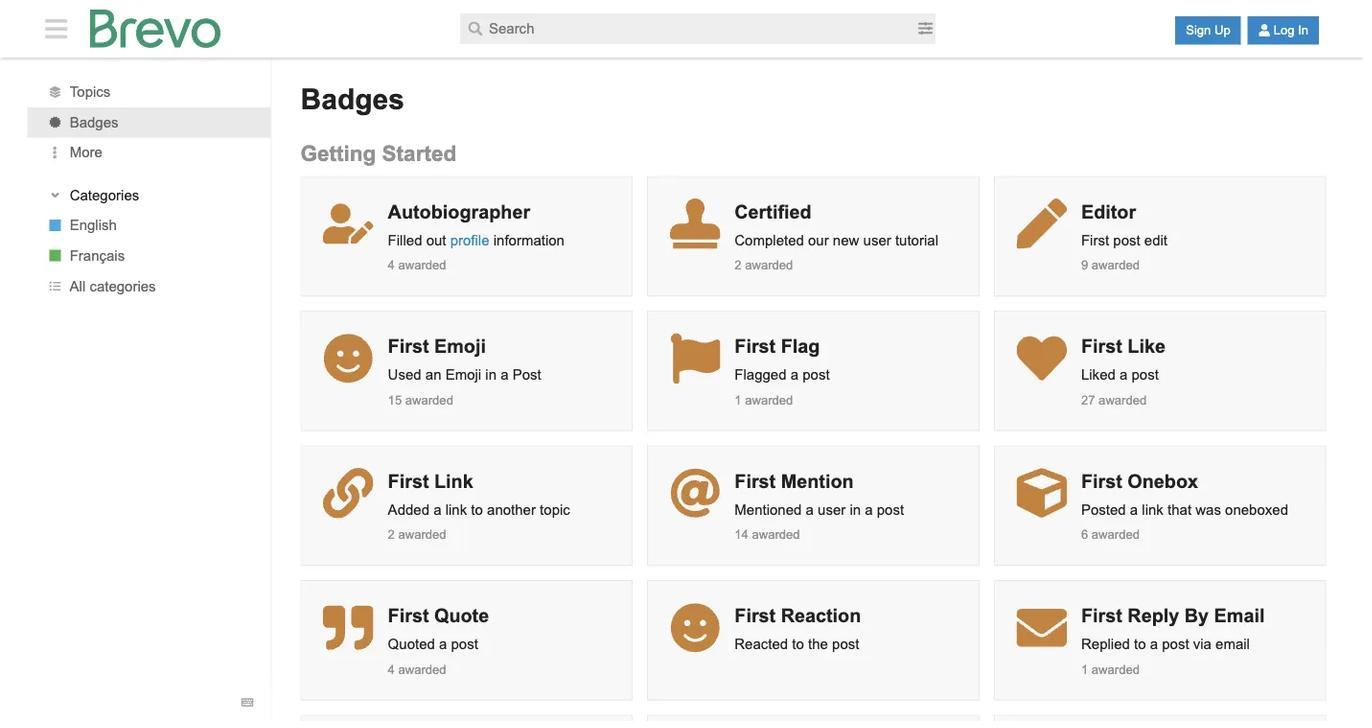 Task type: locate. For each thing, give the bounding box(es) containing it.
2 awarded down "added"
[[388, 527, 447, 542]]

1 awarded down replied
[[1082, 662, 1140, 676]]

tutorial
[[896, 232, 939, 248]]

categories
[[90, 278, 156, 294]]

to
[[471, 501, 483, 517], [792, 636, 804, 652], [1134, 636, 1146, 652]]

liked a post
[[1082, 367, 1159, 382]]

first for first flag
[[735, 336, 776, 357]]

0 vertical spatial emoji
[[434, 336, 486, 357]]

first for first reaction
[[735, 605, 776, 626]]

first like link
[[1082, 336, 1166, 357]]

first quote
[[388, 605, 489, 626]]

1 down flagged
[[735, 393, 742, 407]]

autobiographer link
[[388, 201, 530, 222]]

1 link from the left
[[446, 501, 467, 517]]

4 awarded
[[388, 258, 447, 272], [388, 662, 447, 676]]

flagged a post
[[735, 367, 830, 382]]

search image
[[468, 22, 483, 36]]

15 awarded
[[388, 393, 454, 407]]

used an emoji in a post
[[388, 367, 542, 382]]

a for first flag
[[791, 367, 799, 382]]

4 for first quote
[[388, 662, 395, 676]]

first
[[1082, 232, 1110, 248], [388, 336, 429, 357], [735, 336, 776, 357], [1082, 336, 1123, 357], [388, 470, 429, 492], [735, 470, 776, 492], [1082, 470, 1123, 492], [388, 605, 429, 626], [735, 605, 776, 626], [1082, 605, 1123, 626]]

reply
[[1128, 605, 1180, 626]]

first up quoted
[[388, 605, 429, 626]]

awarded down completed
[[745, 258, 793, 272]]

certificate image
[[49, 117, 61, 128]]

layer group image
[[49, 86, 61, 98]]

1 horizontal spatial in
[[850, 501, 861, 517]]

to for first reaction
[[792, 636, 804, 652]]

list image
[[49, 280, 61, 292]]

1 vertical spatial 2 awarded
[[388, 527, 447, 542]]

awarded for first onebox
[[1092, 527, 1140, 542]]

a for first quote
[[439, 636, 447, 652]]

1 horizontal spatial 2 awarded
[[735, 258, 793, 272]]

badges main content
[[27, 58, 1336, 721]]

2 awarded down completed
[[735, 258, 793, 272]]

badges down the topics
[[70, 114, 119, 130]]

first up posted in the right of the page
[[1082, 470, 1123, 492]]

added a link to another topic
[[388, 501, 570, 517]]

awarded down liked a post
[[1099, 393, 1147, 407]]

link for link
[[446, 501, 467, 517]]

first reply by email link
[[1082, 605, 1265, 626]]

first up mentioned
[[735, 470, 776, 492]]

4
[[388, 258, 395, 272], [388, 662, 395, 676]]

log in
[[1274, 23, 1309, 37]]

1 down replied
[[1082, 662, 1089, 676]]

2 4 from the top
[[388, 662, 395, 676]]

first mention
[[735, 470, 854, 492]]

post
[[1114, 232, 1141, 248], [803, 367, 830, 382], [1132, 367, 1159, 382], [877, 501, 904, 517], [451, 636, 478, 652], [832, 636, 860, 652], [1162, 636, 1190, 652]]

all categories
[[70, 278, 156, 294]]

sign
[[1186, 23, 1212, 37]]

first emoji
[[388, 336, 486, 357]]

awarded down first post edit
[[1092, 258, 1140, 272]]

awarded for editor
[[1092, 258, 1140, 272]]

link down link
[[446, 501, 467, 517]]

0 horizontal spatial badges
[[70, 114, 119, 130]]

1 for first reply by email
[[1082, 662, 1089, 676]]

replied
[[1082, 636, 1130, 652]]

in
[[1299, 23, 1309, 37]]

0 horizontal spatial 2 awarded
[[388, 527, 447, 542]]

1 horizontal spatial link
[[1142, 501, 1164, 517]]

hide sidebar image
[[40, 16, 73, 41]]

awarded
[[398, 258, 447, 272], [745, 258, 793, 272], [1092, 258, 1140, 272], [405, 393, 454, 407], [745, 393, 793, 407], [1099, 393, 1147, 407], [398, 527, 447, 542], [752, 527, 800, 542], [1092, 527, 1140, 542], [398, 662, 447, 676], [1092, 662, 1140, 676]]

first up "added"
[[388, 470, 429, 492]]

quoted
[[388, 636, 435, 652]]

awarded down quoted a post
[[398, 662, 447, 676]]

awarded down the out
[[398, 258, 447, 272]]

first for first quote
[[388, 605, 429, 626]]

mentioned a user in a post
[[735, 501, 904, 517]]

2 horizontal spatial to
[[1134, 636, 1146, 652]]

0 horizontal spatial 2
[[388, 527, 395, 542]]

first up replied
[[1082, 605, 1123, 626]]

1 awarded down flagged
[[735, 393, 793, 407]]

4 awarded down filled
[[388, 258, 447, 272]]

1 4 from the top
[[388, 258, 395, 272]]

a for first onebox
[[1130, 501, 1138, 517]]

post
[[513, 367, 542, 382]]

0 horizontal spatial in
[[486, 367, 497, 382]]

categories button
[[45, 186, 253, 205]]

first up "liked" on the bottom right
[[1082, 336, 1123, 357]]

log
[[1274, 23, 1295, 37]]

flag
[[781, 336, 820, 357]]

4 down filled
[[388, 258, 395, 272]]

2 link from the left
[[1142, 501, 1164, 517]]

first up used
[[388, 336, 429, 357]]

first for first post edit
[[1082, 232, 1110, 248]]

brevo community image
[[90, 10, 220, 48]]

in left post
[[486, 367, 497, 382]]

in
[[486, 367, 497, 382], [850, 501, 861, 517]]

2 for certified
[[735, 258, 742, 272]]

1 vertical spatial 4 awarded
[[388, 662, 447, 676]]

reaction
[[781, 605, 861, 626]]

0 vertical spatial 4 awarded
[[388, 258, 447, 272]]

a for first link
[[434, 501, 442, 517]]

1 vertical spatial 1 awarded
[[1082, 662, 1140, 676]]

link
[[446, 501, 467, 517], [1142, 501, 1164, 517]]

awarded down "added"
[[398, 527, 447, 542]]

2 for first link
[[388, 527, 395, 542]]

2 down "added"
[[388, 527, 395, 542]]

awarded down replied
[[1092, 662, 1140, 676]]

4 awarded for first quote
[[388, 662, 447, 676]]

0 vertical spatial 1 awarded
[[735, 393, 793, 407]]

4 awarded for autobiographer
[[388, 258, 447, 272]]

awarded down flagged
[[745, 393, 793, 407]]

9
[[1082, 258, 1089, 272]]

0 vertical spatial in
[[486, 367, 497, 382]]

1 horizontal spatial 2
[[735, 258, 742, 272]]

awarded for first quote
[[398, 662, 447, 676]]

0 horizontal spatial link
[[446, 501, 467, 517]]

sign up
[[1186, 23, 1231, 37]]

badges
[[301, 83, 405, 115], [70, 114, 119, 130]]

awarded down mentioned
[[752, 527, 800, 542]]

0 vertical spatial 4
[[388, 258, 395, 272]]

2 4 awarded from the top
[[388, 662, 447, 676]]

a for first like
[[1120, 367, 1128, 382]]

awarded for first reply by email
[[1092, 662, 1140, 676]]

emoji right the an on the left of the page
[[446, 367, 482, 382]]

oneboxed
[[1226, 501, 1289, 517]]

1 vertical spatial 1
[[1082, 662, 1089, 676]]

1 vertical spatial emoji
[[446, 367, 482, 382]]

first up 9
[[1082, 232, 1110, 248]]

0 vertical spatial 1
[[735, 393, 742, 407]]

all categories link
[[27, 271, 271, 301]]

0 vertical spatial 2 awarded
[[735, 258, 793, 272]]

mentioned
[[735, 501, 802, 517]]

1 vertical spatial 4
[[388, 662, 395, 676]]

1 awarded
[[735, 393, 793, 407], [1082, 662, 1140, 676]]

0 vertical spatial 2
[[735, 258, 742, 272]]

user image
[[1259, 24, 1271, 36]]

first emoji link
[[388, 336, 486, 357]]

certified link
[[735, 201, 812, 222]]

1 horizontal spatial 1 awarded
[[1082, 662, 1140, 676]]

in down mention
[[850, 501, 861, 517]]

user down mention
[[818, 501, 846, 517]]

1 for first flag
[[735, 393, 742, 407]]

english link
[[27, 210, 271, 241]]

1 horizontal spatial 1
[[1082, 662, 1089, 676]]

1 vertical spatial 2
[[388, 527, 395, 542]]

completed
[[735, 232, 804, 248]]

1 vertical spatial in
[[850, 501, 861, 517]]

4 awarded down quoted
[[388, 662, 447, 676]]

to down reply
[[1134, 636, 1146, 652]]

awarded for first link
[[398, 527, 447, 542]]

a
[[501, 367, 509, 382], [791, 367, 799, 382], [1120, 367, 1128, 382], [434, 501, 442, 517], [806, 501, 814, 517], [865, 501, 873, 517], [1130, 501, 1138, 517], [439, 636, 447, 652], [1150, 636, 1158, 652]]

more button
[[27, 137, 271, 168]]

1 4 awarded from the top
[[388, 258, 447, 272]]

user right new
[[864, 232, 892, 248]]

badges up getting
[[301, 83, 405, 115]]

profile
[[450, 232, 490, 248]]

onebox
[[1128, 470, 1199, 492]]

added
[[388, 501, 430, 517]]

via
[[1194, 636, 1212, 652]]

awarded down posted in the right of the page
[[1092, 527, 1140, 542]]

first up flagged
[[735, 336, 776, 357]]

0 horizontal spatial 1
[[735, 393, 742, 407]]

first up reacted
[[735, 605, 776, 626]]

0 horizontal spatial 1 awarded
[[735, 393, 793, 407]]

2
[[735, 258, 742, 272], [388, 527, 395, 542]]

first for first reply by email
[[1082, 605, 1123, 626]]

0 vertical spatial user
[[864, 232, 892, 248]]

emoji
[[434, 336, 486, 357], [446, 367, 482, 382]]

to left another
[[471, 501, 483, 517]]

posted a link that was oneboxed
[[1082, 501, 1289, 517]]

link left that
[[1142, 501, 1164, 517]]

a for first mention
[[806, 501, 814, 517]]

an
[[426, 367, 442, 382]]

2 awarded
[[735, 258, 793, 272], [388, 527, 447, 542]]

out
[[426, 232, 446, 248]]

2 down completed
[[735, 258, 742, 272]]

reacted
[[735, 636, 788, 652]]

1 vertical spatial user
[[818, 501, 846, 517]]

to left the
[[792, 636, 804, 652]]

awarded down the an on the left of the page
[[405, 393, 454, 407]]

emoji up used an emoji in a post in the bottom left of the page
[[434, 336, 486, 357]]

4 down quoted
[[388, 662, 395, 676]]

1 horizontal spatial to
[[792, 636, 804, 652]]



Task type: vqa. For each thing, say whether or not it's contained in the screenshot.


Task type: describe. For each thing, give the bounding box(es) containing it.
by
[[1185, 605, 1209, 626]]

first flag
[[735, 336, 820, 357]]

first for first like
[[1082, 336, 1123, 357]]

1 horizontal spatial badges
[[301, 83, 405, 115]]

all
[[70, 278, 86, 294]]

getting started
[[301, 142, 457, 166]]

posted
[[1082, 501, 1126, 517]]

français link
[[27, 241, 271, 271]]

log in button
[[1248, 16, 1320, 44]]

awarded for first emoji
[[405, 393, 454, 407]]

first post edit
[[1082, 232, 1168, 248]]

autobiographer
[[388, 201, 530, 222]]

like
[[1128, 336, 1166, 357]]

was
[[1196, 501, 1222, 517]]

4 for autobiographer
[[388, 258, 395, 272]]

link
[[434, 470, 473, 492]]

first for first emoji
[[388, 336, 429, 357]]

filled out profile information
[[388, 232, 565, 248]]

editor link
[[1082, 201, 1137, 222]]

first for first link
[[388, 470, 429, 492]]

français
[[70, 248, 125, 263]]

2 awarded for first link
[[388, 527, 447, 542]]

topics link
[[27, 77, 271, 107]]

reacted to the post
[[735, 636, 860, 652]]

in for emoji
[[486, 367, 497, 382]]

email
[[1215, 605, 1265, 626]]

angle down image
[[49, 189, 61, 202]]

awarded for first like
[[1099, 393, 1147, 407]]

more
[[70, 144, 102, 160]]

getting
[[301, 142, 376, 166]]

0 horizontal spatial to
[[471, 501, 483, 517]]

first reaction link
[[735, 605, 861, 626]]

15
[[388, 393, 402, 407]]

14
[[735, 527, 749, 542]]

new
[[833, 232, 860, 248]]

certified
[[735, 201, 812, 222]]

the
[[808, 636, 828, 652]]

first like
[[1082, 336, 1166, 357]]

our
[[808, 232, 829, 248]]

27
[[1082, 393, 1096, 407]]

in for mention
[[850, 501, 861, 517]]

quote
[[434, 605, 489, 626]]

topic
[[540, 501, 570, 517]]

badges link
[[27, 107, 271, 137]]

to for first reply by email
[[1134, 636, 1146, 652]]

up
[[1215, 23, 1231, 37]]

1 horizontal spatial user
[[864, 232, 892, 248]]

6
[[1082, 527, 1089, 542]]

liked
[[1082, 367, 1116, 382]]

9 awarded
[[1082, 258, 1140, 272]]

link for onebox
[[1142, 501, 1164, 517]]

27 awarded
[[1082, 393, 1147, 407]]

awarded for autobiographer
[[398, 258, 447, 272]]

english
[[70, 217, 117, 233]]

mention
[[781, 470, 854, 492]]

first onebox link
[[1082, 470, 1199, 492]]

edit
[[1145, 232, 1168, 248]]

profile link
[[450, 232, 490, 248]]

first link
[[388, 470, 473, 492]]

1 awarded for flag
[[735, 393, 793, 407]]

sign up button
[[1176, 16, 1242, 44]]

used
[[388, 367, 422, 382]]

information
[[494, 232, 565, 248]]

that
[[1168, 501, 1192, 517]]

first quote link
[[388, 605, 489, 626]]

open advanced search image
[[919, 21, 933, 35]]

ellipsis v image
[[45, 146, 65, 159]]

editor
[[1082, 201, 1137, 222]]

topics
[[70, 84, 110, 100]]

categories
[[70, 187, 139, 203]]

started
[[382, 142, 457, 166]]

email
[[1216, 636, 1250, 652]]

replied to a post via email
[[1082, 636, 1250, 652]]

quoted a post
[[388, 636, 478, 652]]

first reply by email
[[1082, 605, 1265, 626]]

keyboard shortcuts image
[[241, 696, 254, 709]]

first mention link
[[735, 470, 854, 492]]

filled
[[388, 232, 422, 248]]

6 awarded
[[1082, 527, 1140, 542]]

another
[[487, 501, 536, 517]]

14 awarded
[[735, 527, 800, 542]]

awarded for certified
[[745, 258, 793, 272]]

first link link
[[388, 470, 473, 492]]

1 awarded for reply
[[1082, 662, 1140, 676]]

Search text field
[[460, 13, 916, 44]]

awarded for first mention
[[752, 527, 800, 542]]

0 horizontal spatial user
[[818, 501, 846, 517]]

awarded for first flag
[[745, 393, 793, 407]]

2 awarded for certified
[[735, 258, 793, 272]]

completed our new user tutorial
[[735, 232, 939, 248]]

flagged
[[735, 367, 787, 382]]

first for first onebox
[[1082, 470, 1123, 492]]

first reaction
[[735, 605, 861, 626]]

first for first mention
[[735, 470, 776, 492]]



